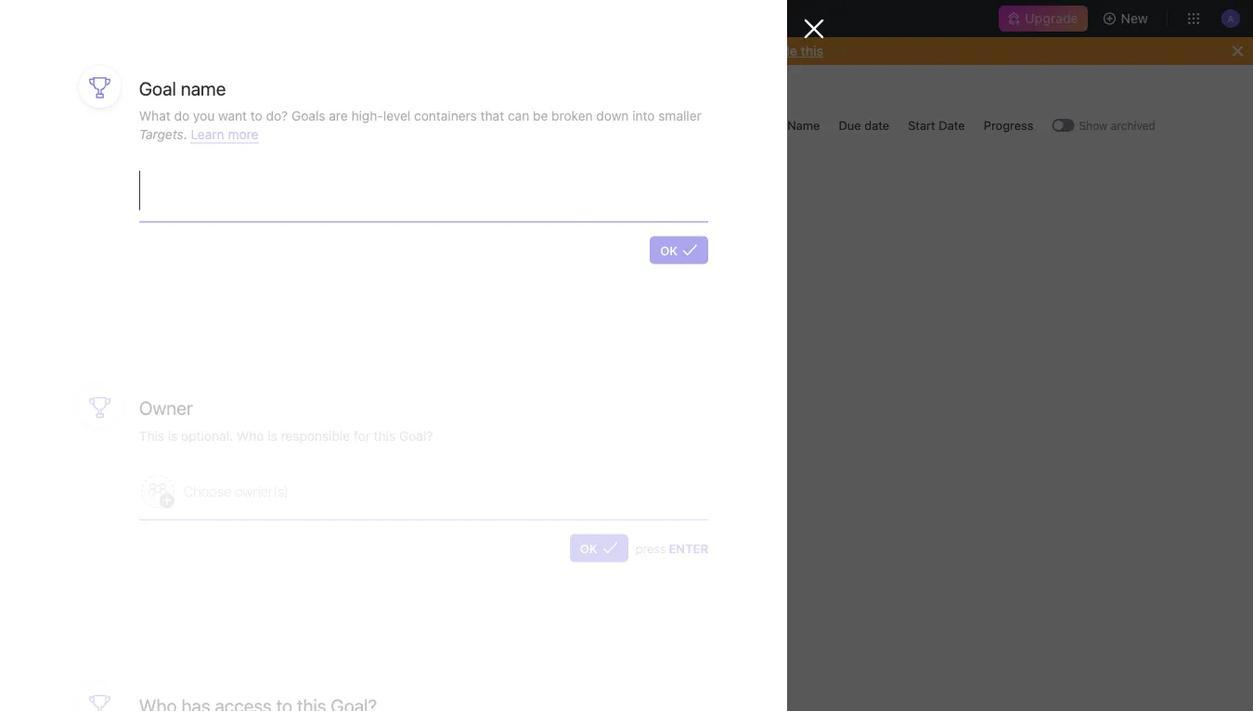 Task type: describe. For each thing, give the bounding box(es) containing it.
be
[[533, 108, 548, 123]]

that
[[481, 108, 504, 123]]

more
[[228, 126, 258, 142]]

upgrade link
[[999, 6, 1088, 32]]

0 vertical spatial ok
[[660, 243, 678, 257]]

0 horizontal spatial new
[[639, 119, 663, 131]]

show
[[1079, 119, 1108, 132]]

upgrade
[[1025, 11, 1078, 26]]

press
[[636, 541, 666, 555]]

+
[[629, 119, 636, 131]]

0 vertical spatial ok button
[[650, 236, 708, 264]]

1 horizontal spatial goals
[[375, 109, 435, 137]]

containers
[[414, 108, 477, 123]]

down
[[596, 108, 629, 123]]

0 horizontal spatial ok
[[580, 541, 598, 555]]

1 target
[[461, 512, 498, 524]]

do
[[174, 108, 190, 123]]

start
[[908, 118, 936, 132]]

hide this
[[769, 43, 823, 58]]

goals inside goal name what do you want to do? goals are high-level containers that can be broken down into smaller targets . learn more
[[291, 108, 325, 123]]

name
[[181, 77, 226, 99]]

sidebar navigation
[[0, 65, 278, 711]]

targets
[[139, 126, 183, 142]]

to
[[250, 108, 263, 123]]

date
[[939, 118, 965, 132]]

0 horizontal spatial ok button
[[570, 534, 628, 562]]

you
[[193, 108, 215, 123]]

new button
[[1095, 4, 1159, 33]]



Task type: vqa. For each thing, say whether or not it's contained in the screenshot.
INTO
yes



Task type: locate. For each thing, give the bounding box(es) containing it.
tree inside sidebar navigation
[[7, 382, 269, 507]]

choose
[[184, 483, 232, 499]]

start date
[[908, 118, 965, 132]]

ok button
[[650, 236, 708, 264], [570, 534, 628, 562]]

1 horizontal spatial new
[[1121, 11, 1148, 26]]

0 horizontal spatial goals
[[291, 108, 325, 123]]

goal
[[139, 77, 176, 99], [666, 119, 694, 131]]

level
[[383, 108, 411, 123]]

smaller
[[658, 108, 702, 123]]

goal up what
[[139, 77, 176, 99]]

due date
[[839, 118, 889, 132]]

name
[[787, 118, 820, 132]]

1 vertical spatial ok button
[[570, 534, 628, 562]]

date
[[864, 118, 889, 132]]

into
[[632, 108, 655, 123]]

high-
[[351, 108, 383, 123]]

new
[[1121, 11, 1148, 26], [639, 119, 663, 131]]

owner(s)
[[235, 483, 289, 499]]

1 vertical spatial new
[[639, 119, 663, 131]]

learn
[[191, 126, 224, 142]]

target
[[469, 512, 498, 524]]

learn more link
[[191, 126, 258, 144]]

goals right are on the top left of page
[[375, 109, 435, 137]]

0 horizontal spatial goal
[[139, 77, 176, 99]]

choose owner(s)
[[184, 483, 289, 499]]

1 horizontal spatial goal
[[666, 119, 694, 131]]

goal name what do you want to do? goals are high-level containers that can be broken down into smaller targets . learn more
[[139, 77, 702, 142]]

goal right into
[[666, 119, 694, 131]]

due
[[839, 118, 861, 132]]

show archived
[[1079, 119, 1156, 132]]

tree
[[7, 382, 269, 507]]

1 vertical spatial ok
[[580, 541, 598, 555]]

want
[[218, 108, 247, 123]]

1 horizontal spatial ok button
[[650, 236, 708, 264]]

new right + at top right
[[639, 119, 663, 131]]

press enter
[[636, 541, 708, 555]]

enter
[[669, 541, 708, 555]]

goals
[[291, 108, 325, 123], [375, 109, 435, 137]]

broken
[[551, 108, 593, 123]]

what
[[139, 108, 171, 123]]

owner
[[139, 397, 193, 419]]

+ new goal
[[629, 119, 694, 131]]

archived
[[1111, 119, 1156, 132]]

new inside button
[[1121, 11, 1148, 26]]

1 horizontal spatial ok
[[660, 243, 678, 257]]

goal inside goal name what do you want to do? goals are high-level containers that can be broken down into smaller targets . learn more
[[139, 77, 176, 99]]

None text field
[[139, 171, 708, 222]]

dialog
[[0, 0, 824, 711]]

1
[[461, 512, 466, 524]]

1 vertical spatial goal
[[666, 119, 694, 131]]

.
[[183, 126, 187, 142]]

hide
[[769, 43, 797, 58]]

0 vertical spatial new
[[1121, 11, 1148, 26]]

are
[[329, 108, 348, 123]]

0 vertical spatial goal
[[139, 77, 176, 99]]

ok
[[660, 243, 678, 257], [580, 541, 598, 555]]

can
[[508, 108, 529, 123]]

progress
[[984, 118, 1034, 132]]

dialog containing goal name
[[0, 0, 824, 711]]

goals left are on the top left of page
[[291, 108, 325, 123]]

this
[[801, 43, 823, 58]]

new right upgrade
[[1121, 11, 1148, 26]]

do?
[[266, 108, 288, 123]]



